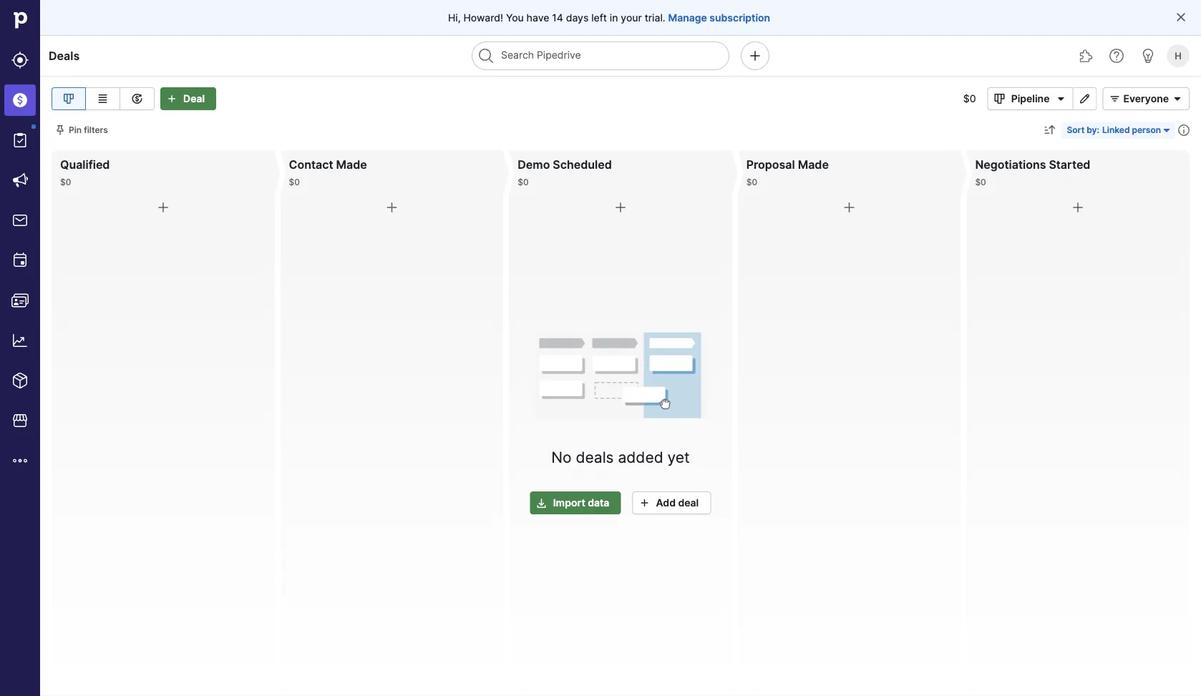 Task type: vqa. For each thing, say whether or not it's contained in the screenshot.
Insights icon
yes



Task type: describe. For each thing, give the bounding box(es) containing it.
linked
[[1103, 125, 1131, 135]]

hi, howard! you have 14 days left in your  trial. manage subscription
[[448, 11, 771, 24]]

in
[[610, 11, 619, 24]]

activities image
[[11, 252, 29, 269]]

deal
[[679, 497, 699, 509]]

your
[[621, 11, 642, 24]]

pin filters
[[69, 125, 108, 135]]

deals image
[[11, 92, 29, 109]]

left
[[592, 11, 607, 24]]

qualified
[[60, 158, 110, 172]]

info image
[[1179, 125, 1190, 136]]

add
[[656, 497, 676, 509]]

pipeline button
[[988, 87, 1074, 110]]

leads image
[[11, 52, 29, 69]]

contact made
[[289, 158, 367, 172]]

manage
[[669, 11, 708, 24]]

sales assistant image
[[1140, 47, 1157, 64]]

manage subscription link
[[669, 10, 771, 25]]

add deal button
[[633, 492, 711, 515]]

import
[[553, 497, 586, 509]]

negotiations
[[976, 158, 1047, 172]]

demo
[[518, 158, 550, 172]]

Search Pipedrive field
[[472, 42, 730, 70]]

data
[[588, 497, 610, 509]]

howard!
[[464, 11, 504, 24]]

color undefined image
[[11, 132, 29, 149]]

by:
[[1087, 125, 1100, 135]]

pipeline
[[1012, 93, 1050, 105]]

negotiations started
[[976, 158, 1091, 172]]

deal button
[[160, 87, 216, 110]]

insights image
[[11, 332, 29, 350]]

everyone
[[1124, 93, 1170, 105]]

no deals added yet
[[552, 448, 690, 466]]

campaigns image
[[11, 172, 29, 189]]

import data
[[553, 497, 610, 509]]

days
[[566, 11, 589, 24]]

yet
[[668, 448, 690, 466]]

filters
[[84, 125, 108, 135]]

trial.
[[645, 11, 666, 24]]

home image
[[9, 9, 31, 31]]

h
[[1176, 50, 1182, 61]]

change order image
[[1045, 125, 1056, 136]]

person
[[1133, 125, 1162, 135]]

14
[[552, 11, 564, 24]]

quick add image
[[747, 47, 764, 64]]



Task type: locate. For each thing, give the bounding box(es) containing it.
more image
[[11, 453, 29, 470]]

contacts image
[[11, 292, 29, 309]]

products image
[[11, 372, 29, 390]]

color primary inverted image inside deal button
[[163, 93, 181, 105]]

sort by: linked person
[[1068, 125, 1162, 135]]

0 horizontal spatial made
[[336, 158, 367, 172]]

subscription
[[710, 11, 771, 24]]

add deal
[[656, 497, 699, 509]]

deal
[[183, 93, 205, 105]]

proposal
[[747, 158, 796, 172]]

made for contact made
[[336, 158, 367, 172]]

h button
[[1165, 42, 1193, 70]]

contact
[[289, 158, 333, 172]]

started
[[1050, 158, 1091, 172]]

made right proposal
[[798, 158, 829, 172]]

color primary inverted image left deal
[[163, 93, 181, 105]]

forecast image
[[129, 90, 146, 107]]

color primary inverted image for import data
[[533, 498, 551, 509]]

2 made from the left
[[798, 158, 829, 172]]

color primary inverted image inside the import data "button"
[[533, 498, 551, 509]]

you
[[506, 11, 524, 24]]

0 horizontal spatial color primary inverted image
[[163, 93, 181, 105]]

color primary image inside pipeline button
[[1053, 93, 1070, 105]]

hi,
[[448, 11, 461, 24]]

no
[[552, 448, 572, 466]]

made for proposal made
[[798, 158, 829, 172]]

list image
[[94, 90, 111, 107]]

everyone button
[[1103, 87, 1190, 110]]

pin filters button
[[52, 122, 114, 139]]

color primary image inside pipeline button
[[992, 93, 1009, 105]]

added
[[618, 448, 664, 466]]

color primary inverted image for deal
[[163, 93, 181, 105]]

color primary image
[[1176, 11, 1188, 23], [1053, 93, 1070, 105], [54, 125, 66, 136], [841, 199, 859, 216]]

color primary inverted image
[[163, 93, 181, 105], [533, 498, 551, 509]]

pin
[[69, 125, 82, 135]]

1 made from the left
[[336, 158, 367, 172]]

proposal made
[[747, 158, 829, 172]]

1 horizontal spatial made
[[798, 158, 829, 172]]

edit pipeline image
[[1077, 93, 1094, 105]]

deals
[[576, 448, 614, 466]]

color primary image inside pin filters button
[[54, 125, 66, 136]]

menu item
[[0, 80, 40, 120]]

0 vertical spatial color primary inverted image
[[163, 93, 181, 105]]

1 horizontal spatial color primary inverted image
[[533, 498, 551, 509]]

color primary image
[[992, 93, 1009, 105], [1107, 93, 1124, 105], [1170, 93, 1187, 105], [1162, 125, 1173, 136], [155, 199, 172, 216], [383, 199, 401, 216], [612, 199, 630, 216], [1070, 199, 1087, 216], [636, 498, 654, 509]]

scheduled
[[553, 158, 612, 172]]

color primary inverted image left import
[[533, 498, 551, 509]]

made
[[336, 158, 367, 172], [798, 158, 829, 172]]

sort
[[1068, 125, 1085, 135]]

import data button
[[531, 492, 621, 515]]

color primary image inside add deal button
[[636, 498, 654, 509]]

sales inbox image
[[11, 212, 29, 229]]

marketplace image
[[11, 413, 29, 430]]

deals
[[49, 49, 80, 63]]

1 vertical spatial color primary inverted image
[[533, 498, 551, 509]]

quick help image
[[1109, 47, 1126, 64]]

$0
[[964, 93, 977, 105]]

made right contact
[[336, 158, 367, 172]]

menu
[[0, 0, 40, 697]]

have
[[527, 11, 550, 24]]

demo scheduled
[[518, 158, 612, 172]]

pipeline image
[[60, 90, 77, 107]]



